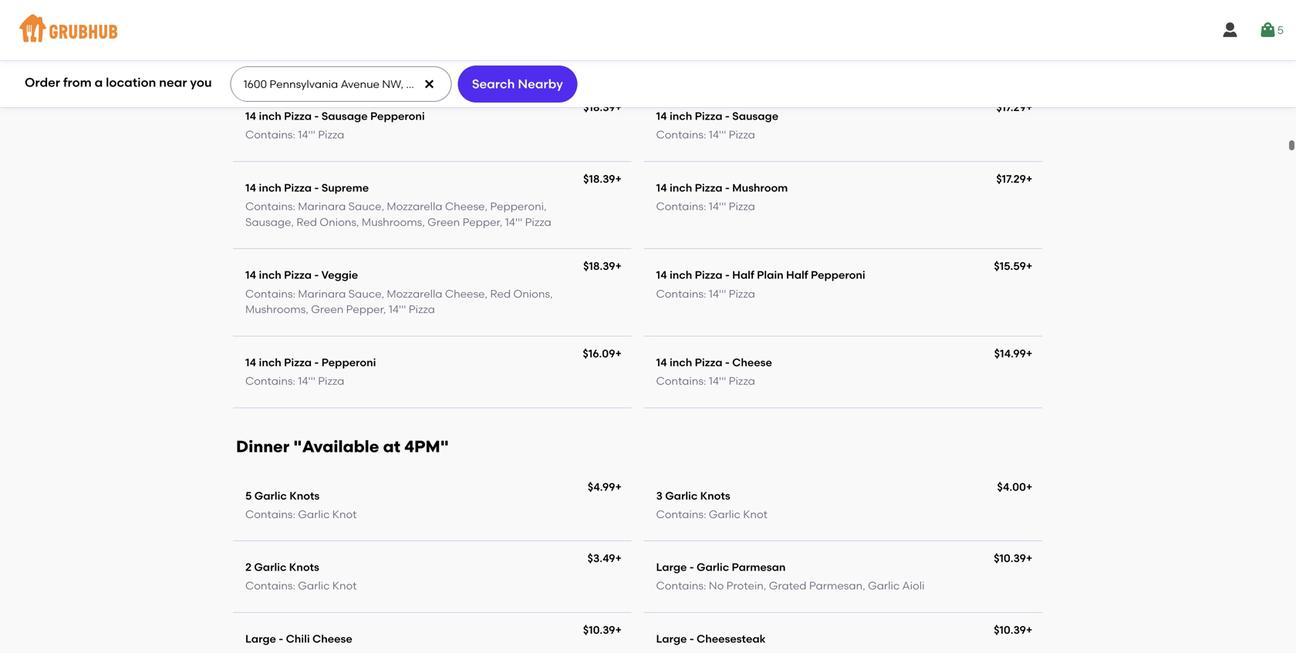 Task type: locate. For each thing, give the bounding box(es) containing it.
knot inside 3 garlic knots contains: garlic knot
[[743, 508, 768, 521]]

0 vertical spatial $18.39 +
[[584, 101, 622, 114]]

sauce, down "supreme"
[[349, 200, 384, 213]]

sauce, for veggie
[[349, 287, 384, 300]]

garlic
[[255, 490, 287, 503], [665, 490, 698, 503], [298, 508, 330, 521], [709, 508, 741, 521], [254, 561, 287, 574], [697, 561, 729, 574], [298, 580, 330, 593], [868, 580, 900, 593]]

- inside 14 inch pizza - mushroom contains: 14'" pizza
[[725, 181, 730, 194]]

0 horizontal spatial pizza,
[[318, 57, 347, 70]]

mushrooms,
[[362, 216, 425, 229], [245, 303, 309, 316]]

inch inside 14 inch pizza - veggie contains: marinara sauce, mozzarella cheese, red onions, mushrooms, green pepper, 14'" pizza
[[259, 269, 282, 282]]

pepperoni inside 14 inch pizza - half plain half pepperoni contains: 14'" pizza
[[811, 269, 866, 282]]

$17.29
[[997, 101, 1026, 114], [997, 173, 1026, 186]]

knots inside 2 garlic knots contains: garlic knot
[[289, 561, 319, 574]]

14 inside 14 inch pizza - half plain half pepperoni contains: 14'" pizza
[[656, 269, 667, 282]]

from
[[63, 75, 92, 90]]

location
[[106, 75, 156, 90]]

peppers
[[847, 57, 890, 70]]

knots inside the "5 garlic knots contains: garlic knot"
[[290, 490, 320, 503]]

1 horizontal spatial half
[[786, 269, 809, 282]]

svg image
[[1222, 21, 1240, 39]]

inch
[[259, 110, 282, 123], [670, 110, 693, 123], [259, 181, 282, 194], [670, 181, 693, 194], [259, 269, 282, 282], [670, 269, 693, 282], [259, 356, 282, 369], [670, 356, 693, 369]]

a
[[95, 75, 103, 90]]

0 vertical spatial pepper,
[[463, 216, 503, 229]]

1 horizontal spatial cheese
[[733, 356, 773, 369]]

0 vertical spatial green
[[812, 57, 844, 70]]

14'" inside 14 inch pizza - sausage contains: 14'" pizza
[[709, 128, 727, 141]]

- inside 14 inch pizza - pepperoni contains: 14'" pizza
[[314, 356, 319, 369]]

garlic up large - chili cheese
[[298, 580, 330, 593]]

0 horizontal spatial sausage
[[322, 110, 368, 123]]

supreme
[[322, 181, 369, 194]]

red
[[297, 216, 317, 229], [490, 287, 511, 300]]

1 horizontal spatial svg image
[[1259, 21, 1278, 39]]

knots right 3
[[701, 490, 731, 503]]

order
[[25, 75, 60, 90]]

red inside 14 inch pizza - veggie contains: marinara sauce, mozzarella cheese, red onions, mushrooms, green pepper, 14'" pizza
[[490, 287, 511, 300]]

knot inside 2 garlic knots contains: garlic knot
[[332, 580, 357, 593]]

garlic up parmesan
[[709, 508, 741, 521]]

1 vertical spatial sauce,
[[349, 287, 384, 300]]

1 $18.39 from the top
[[584, 101, 616, 114]]

1 vertical spatial 5
[[245, 490, 252, 503]]

sauce, down the veggie
[[349, 287, 384, 300]]

pepperoni inside 14 inch pizza - pepperoni contains: 14'" pizza
[[322, 356, 376, 369]]

0 vertical spatial $17.29 +
[[997, 101, 1033, 114]]

3
[[656, 490, 663, 503]]

2 vertical spatial green
[[311, 303, 344, 316]]

sausage for 14'"
[[322, 110, 368, 123]]

1 horizontal spatial mushrooms,
[[362, 216, 425, 229]]

1 horizontal spatial sausage
[[733, 110, 779, 123]]

nearby
[[518, 76, 563, 91]]

onions, inside 14 inch pizza - veggie contains: marinara sauce, mozzarella cheese, red onions, mushrooms, green pepper, 14'" pizza
[[514, 287, 553, 300]]

parmesan
[[732, 561, 786, 574]]

cheese,
[[445, 200, 488, 213], [445, 287, 488, 300]]

contains:
[[245, 57, 296, 70], [656, 57, 707, 70], [245, 128, 296, 141], [656, 128, 707, 141], [245, 200, 296, 213], [656, 200, 707, 213], [245, 287, 296, 300], [656, 287, 707, 300], [245, 375, 296, 388], [656, 375, 707, 388], [245, 508, 296, 521], [656, 508, 707, 521], [245, 580, 296, 593], [656, 580, 707, 593]]

cheese
[[733, 356, 773, 369], [313, 633, 353, 646]]

0 vertical spatial cheese,
[[445, 200, 488, 213]]

1 $17.29 from the top
[[997, 101, 1026, 114]]

search nearby
[[472, 76, 563, 91]]

aioli
[[903, 580, 925, 593]]

0 vertical spatial mushrooms,
[[362, 216, 425, 229]]

1 horizontal spatial 5
[[1278, 23, 1284, 37]]

2 half from the left
[[786, 269, 809, 282]]

contains: 14'" pizza, sausage, pepperoni
[[245, 57, 455, 70]]

$4.00
[[998, 481, 1026, 494]]

large left chili
[[245, 633, 276, 646]]

5 right svg icon
[[1278, 23, 1284, 37]]

$18.39 + for pepperoni,
[[584, 173, 622, 186]]

contains: inside 14 inch pizza - mushroom contains: 14'" pizza
[[656, 200, 707, 213]]

14 for 14 inch pizza - mushroom
[[656, 181, 667, 194]]

0 vertical spatial $17.29
[[997, 101, 1026, 114]]

14 for 14 inch pizza - pepperoni
[[245, 356, 256, 369]]

14 inside 14 inch pizza - sausage pepperoni contains: 14'" pizza
[[245, 110, 256, 123]]

1 vertical spatial $17.29
[[997, 173, 1026, 186]]

svg image left search
[[423, 78, 436, 90]]

- for 14 inch pizza - sausage pepperoni
[[314, 110, 319, 123]]

14 inch pizza - sausage contains: 14'" pizza
[[656, 110, 779, 141]]

mozzarella
[[387, 200, 443, 213], [387, 287, 443, 300]]

sausage down contains: 14'" pizza, sausage, green peppers
[[733, 110, 779, 123]]

svg image
[[1259, 21, 1278, 39], [423, 78, 436, 90]]

1 vertical spatial $18.39
[[584, 173, 616, 186]]

sausage inside 14 inch pizza - sausage pepperoni contains: 14'" pizza
[[322, 110, 368, 123]]

-
[[314, 110, 319, 123], [725, 110, 730, 123], [314, 181, 319, 194], [725, 181, 730, 194], [314, 269, 319, 282], [725, 269, 730, 282], [314, 356, 319, 369], [725, 356, 730, 369], [690, 561, 694, 574], [279, 633, 283, 646], [690, 633, 694, 646]]

+ for 14 inch pizza - cheese contains: 14'" pizza
[[1026, 347, 1033, 360]]

0 vertical spatial onions,
[[320, 216, 359, 229]]

inch inside 14 inch pizza - supreme contains: marinara sauce, mozzarella cheese, pepperoni, sausage, red onions, mushrooms, green pepper, 14'" pizza
[[259, 181, 282, 194]]

green
[[812, 57, 844, 70], [428, 216, 460, 229], [311, 303, 344, 316]]

1 $17.29 + from the top
[[997, 101, 1033, 114]]

2 vertical spatial $18.39
[[584, 260, 616, 273]]

knot inside the "5 garlic knots contains: garlic knot"
[[332, 508, 357, 521]]

inch for 14 inch pizza - sausage contains: 14'" pizza
[[670, 110, 693, 123]]

search
[[472, 76, 515, 91]]

14 for 14 inch pizza - veggie
[[245, 269, 256, 282]]

1 vertical spatial onions,
[[514, 287, 553, 300]]

knot
[[332, 508, 357, 521], [743, 508, 768, 521], [332, 580, 357, 593]]

half
[[733, 269, 755, 282], [786, 269, 809, 282]]

onions,
[[320, 216, 359, 229], [514, 287, 553, 300]]

5 for 5
[[1278, 23, 1284, 37]]

1 horizontal spatial green
[[428, 216, 460, 229]]

- for 14 inch pizza - cheese
[[725, 356, 730, 369]]

1 horizontal spatial red
[[490, 287, 511, 300]]

$14.99 +
[[995, 347, 1033, 360]]

1 marinara from the top
[[298, 200, 346, 213]]

- inside 14 inch pizza - supreme contains: marinara sauce, mozzarella cheese, pepperoni, sausage, red onions, mushrooms, green pepper, 14'" pizza
[[314, 181, 319, 194]]

pizza
[[284, 110, 312, 123], [695, 110, 723, 123], [318, 128, 345, 141], [729, 128, 755, 141], [284, 181, 312, 194], [695, 181, 723, 194], [729, 200, 755, 213], [525, 216, 552, 229], [284, 269, 312, 282], [695, 269, 723, 282], [729, 287, 755, 300], [409, 303, 435, 316], [284, 356, 312, 369], [695, 356, 723, 369], [318, 375, 345, 388], [729, 375, 755, 388]]

knots down the "available
[[290, 490, 320, 503]]

0 horizontal spatial sausage,
[[245, 216, 294, 229]]

pepperoni inside 14 inch pizza - sausage pepperoni contains: 14'" pizza
[[370, 110, 425, 123]]

pizza,
[[318, 57, 347, 70], [729, 57, 758, 70]]

grated
[[769, 580, 807, 593]]

$14.99
[[995, 347, 1026, 360]]

1 vertical spatial marinara
[[298, 287, 346, 300]]

$10.39 +
[[994, 552, 1033, 565], [583, 624, 622, 637], [994, 624, 1033, 637]]

1 horizontal spatial onions,
[[514, 287, 553, 300]]

half left plain
[[733, 269, 755, 282]]

sausage, for green
[[761, 57, 809, 70]]

1 horizontal spatial pepper,
[[463, 216, 503, 229]]

+ for 14 inch pizza - pepperoni contains: 14'" pizza
[[616, 347, 622, 360]]

1 vertical spatial cheese,
[[445, 287, 488, 300]]

mozzarella for green
[[387, 200, 443, 213]]

- inside 14 inch pizza - veggie contains: marinara sauce, mozzarella cheese, red onions, mushrooms, green pepper, 14'" pizza
[[314, 269, 319, 282]]

- inside 14 inch pizza - sausage contains: 14'" pizza
[[725, 110, 730, 123]]

1 vertical spatial green
[[428, 216, 460, 229]]

$16.09 +
[[583, 347, 622, 360]]

knots
[[290, 490, 320, 503], [701, 490, 731, 503], [289, 561, 319, 574]]

large right the $3.49 +
[[656, 561, 687, 574]]

contains: inside 14 inch pizza - sausage pepperoni contains: 14'" pizza
[[245, 128, 296, 141]]

$10.39 for large - chili cheese
[[583, 624, 616, 637]]

3 $18.39 + from the top
[[584, 260, 622, 273]]

0 vertical spatial $18.39
[[584, 101, 616, 114]]

1 vertical spatial $18.39 +
[[584, 173, 622, 186]]

2 $17.29 + from the top
[[997, 173, 1033, 186]]

marinara down "supreme"
[[298, 200, 346, 213]]

half right plain
[[786, 269, 809, 282]]

pizza, for pepperoni
[[318, 57, 347, 70]]

5
[[1278, 23, 1284, 37], [245, 490, 252, 503]]

0 horizontal spatial cheese
[[313, 633, 353, 646]]

14 inside 14 inch pizza - pepperoni contains: 14'" pizza
[[245, 356, 256, 369]]

onions, inside 14 inch pizza - supreme contains: marinara sauce, mozzarella cheese, pepperoni, sausage, red onions, mushrooms, green pepper, 14'" pizza
[[320, 216, 359, 229]]

pepper,
[[463, 216, 503, 229], [346, 303, 386, 316]]

- inside 14 inch pizza - cheese contains: 14'" pizza
[[725, 356, 730, 369]]

0 horizontal spatial 5
[[245, 490, 252, 503]]

0 horizontal spatial pepper,
[[346, 303, 386, 316]]

0 horizontal spatial onions,
[[320, 216, 359, 229]]

inch inside 14 inch pizza - pepperoni contains: 14'" pizza
[[259, 356, 282, 369]]

1 vertical spatial $17.29 +
[[997, 173, 1033, 186]]

$17.29 + for 14 inch pizza - mushroom
[[997, 173, 1033, 186]]

+ for 14 inch pizza - mushroom contains: 14'" pizza
[[1026, 173, 1033, 186]]

14
[[245, 110, 256, 123], [656, 110, 667, 123], [245, 181, 256, 194], [656, 181, 667, 194], [245, 269, 256, 282], [656, 269, 667, 282], [245, 356, 256, 369], [656, 356, 667, 369]]

14 inside 14 inch pizza - veggie contains: marinara sauce, mozzarella cheese, red onions, mushrooms, green pepper, 14'" pizza
[[245, 269, 256, 282]]

parmesan,
[[810, 580, 866, 593]]

pizza, for green
[[729, 57, 758, 70]]

large - chili cheese
[[245, 633, 353, 646]]

knot up parmesan
[[743, 508, 768, 521]]

$10.39 for large - cheesesteak
[[994, 624, 1026, 637]]

5 for 5 garlic knots contains: garlic knot
[[245, 490, 252, 503]]

marinara inside 14 inch pizza - veggie contains: marinara sauce, mozzarella cheese, red onions, mushrooms, green pepper, 14'" pizza
[[298, 287, 346, 300]]

pepperoni,
[[490, 200, 547, 213]]

1 vertical spatial svg image
[[423, 78, 436, 90]]

sausage inside 14 inch pizza - sausage contains: 14'" pizza
[[733, 110, 779, 123]]

knots inside 3 garlic knots contains: garlic knot
[[701, 490, 731, 503]]

1 vertical spatial mushrooms,
[[245, 303, 309, 316]]

$18.39 +
[[584, 101, 622, 114], [584, 173, 622, 186], [584, 260, 622, 273]]

1 mozzarella from the top
[[387, 200, 443, 213]]

marinara down the veggie
[[298, 287, 346, 300]]

pepper, down the veggie
[[346, 303, 386, 316]]

0 vertical spatial cheese
[[733, 356, 773, 369]]

sauce, inside 14 inch pizza - veggie contains: marinara sauce, mozzarella cheese, red onions, mushrooms, green pepper, 14'" pizza
[[349, 287, 384, 300]]

sausage down "search address" search field
[[322, 110, 368, 123]]

marinara inside 14 inch pizza - supreme contains: marinara sauce, mozzarella cheese, pepperoni, sausage, red onions, mushrooms, green pepper, 14'" pizza
[[298, 200, 346, 213]]

2 cheese, from the top
[[445, 287, 488, 300]]

14'" inside 14 inch pizza - pepperoni contains: 14'" pizza
[[298, 375, 316, 388]]

garlic left the aioli
[[868, 580, 900, 593]]

cheese, inside 14 inch pizza - veggie contains: marinara sauce, mozzarella cheese, red onions, mushrooms, green pepper, 14'" pizza
[[445, 287, 488, 300]]

knot up large - chili cheese
[[332, 580, 357, 593]]

5 down the dinner
[[245, 490, 252, 503]]

mushrooms, down "supreme"
[[362, 216, 425, 229]]

$18.39
[[584, 101, 616, 114], [584, 173, 616, 186], [584, 260, 616, 273]]

1 horizontal spatial pizza,
[[729, 57, 758, 70]]

2 horizontal spatial green
[[812, 57, 844, 70]]

2 sauce, from the top
[[349, 287, 384, 300]]

large inside large - garlic parmesan contains: no protein, grated parmesan, garlic aioli
[[656, 561, 687, 574]]

dinner "available at 4pm"
[[236, 437, 449, 457]]

14 inside 14 inch pizza - sausage contains: 14'" pizza
[[656, 110, 667, 123]]

sausage
[[322, 110, 368, 123], [733, 110, 779, 123]]

1 horizontal spatial sausage,
[[350, 57, 398, 70]]

inch for 14 inch pizza - supreme contains: marinara sauce, mozzarella cheese, pepperoni, sausage, red onions, mushrooms, green pepper, 14'" pizza
[[259, 181, 282, 194]]

1 vertical spatial mozzarella
[[387, 287, 443, 300]]

2 $17.29 from the top
[[997, 173, 1026, 186]]

near
[[159, 75, 187, 90]]

14 inch pizza - sausage pepperoni contains: 14'" pizza
[[245, 110, 425, 141]]

inch inside 14 inch pizza - sausage pepperoni contains: 14'" pizza
[[259, 110, 282, 123]]

pepper, down the pepperoni,
[[463, 216, 503, 229]]

cheese, for pizza
[[445, 287, 488, 300]]

14'" inside 14 inch pizza - mushroom contains: 14'" pizza
[[709, 200, 727, 213]]

+ for 3 garlic knots contains: garlic knot
[[1026, 481, 1033, 494]]

marinara
[[298, 200, 346, 213], [298, 287, 346, 300]]

0 horizontal spatial mushrooms,
[[245, 303, 309, 316]]

5 inside 5 button
[[1278, 23, 1284, 37]]

pizza, up 14 inch pizza - sausage pepperoni contains: 14'" pizza
[[318, 57, 347, 70]]

- inside 14 inch pizza - sausage pepperoni contains: 14'" pizza
[[314, 110, 319, 123]]

large left cheesesteak
[[656, 633, 687, 646]]

pepperoni
[[401, 57, 455, 70], [370, 110, 425, 123], [811, 269, 866, 282], [322, 356, 376, 369]]

0 vertical spatial svg image
[[1259, 21, 1278, 39]]

sauce, inside 14 inch pizza - supreme contains: marinara sauce, mozzarella cheese, pepperoni, sausage, red onions, mushrooms, green pepper, 14'" pizza
[[349, 200, 384, 213]]

14 inch pizza - veggie contains: marinara sauce, mozzarella cheese, red onions, mushrooms, green pepper, 14'" pizza
[[245, 269, 553, 316]]

3 garlic knots contains: garlic knot
[[656, 490, 768, 521]]

contains: inside the "5 garlic knots contains: garlic knot"
[[245, 508, 296, 521]]

+ for large - garlic parmesan contains: no protein, grated parmesan, garlic aioli
[[1026, 552, 1033, 565]]

14'"
[[298, 57, 316, 70], [709, 57, 727, 70], [298, 128, 316, 141], [709, 128, 727, 141], [709, 200, 727, 213], [505, 216, 523, 229], [709, 287, 727, 300], [389, 303, 406, 316], [298, 375, 316, 388], [709, 375, 727, 388]]

1 sausage from the left
[[322, 110, 368, 123]]

large - garlic parmesan contains: no protein, grated parmesan, garlic aioli
[[656, 561, 925, 593]]

2 pizza, from the left
[[729, 57, 758, 70]]

main navigation navigation
[[0, 0, 1297, 60]]

garlic right 3
[[665, 490, 698, 503]]

2 vertical spatial $18.39 +
[[584, 260, 622, 273]]

mozzarella inside 14 inch pizza - veggie contains: marinara sauce, mozzarella cheese, red onions, mushrooms, green pepper, 14'" pizza
[[387, 287, 443, 300]]

contains: inside large - garlic parmesan contains: no protein, grated parmesan, garlic aioli
[[656, 580, 707, 593]]

3 $18.39 from the top
[[584, 260, 616, 273]]

inch inside 14 inch pizza - cheese contains: 14'" pizza
[[670, 356, 693, 369]]

marinara for green
[[298, 287, 346, 300]]

chili
[[286, 633, 310, 646]]

0 vertical spatial sauce,
[[349, 200, 384, 213]]

inch inside 14 inch pizza - half plain half pepperoni contains: 14'" pizza
[[670, 269, 693, 282]]

+ for 14 inch pizza - sausage pepperoni contains: 14'" pizza
[[616, 101, 622, 114]]

at
[[383, 437, 401, 457]]

14 inside 14 inch pizza - supreme contains: marinara sauce, mozzarella cheese, pepperoni, sausage, red onions, mushrooms, green pepper, 14'" pizza
[[245, 181, 256, 194]]

2 marinara from the top
[[298, 287, 346, 300]]

+
[[616, 101, 622, 114], [1026, 101, 1033, 114], [616, 173, 622, 186], [1026, 173, 1033, 186], [616, 260, 622, 273], [1026, 260, 1033, 273], [616, 347, 622, 360], [1026, 347, 1033, 360], [616, 481, 622, 494], [1026, 481, 1033, 494], [616, 552, 622, 565], [1026, 552, 1033, 565], [616, 624, 622, 637], [1026, 624, 1033, 637]]

garlic right 2
[[254, 561, 287, 574]]

5 inside the "5 garlic knots contains: garlic knot"
[[245, 490, 252, 503]]

$18.39 + for red
[[584, 260, 622, 273]]

0 horizontal spatial green
[[311, 303, 344, 316]]

cheese, inside 14 inch pizza - supreme contains: marinara sauce, mozzarella cheese, pepperoni, sausage, red onions, mushrooms, green pepper, 14'" pizza
[[445, 200, 488, 213]]

knot down the dinner "available at 4pm"
[[332, 508, 357, 521]]

$17.29 +
[[997, 101, 1033, 114], [997, 173, 1033, 186]]

"available
[[294, 437, 379, 457]]

14 inside 14 inch pizza - cheese contains: 14'" pizza
[[656, 356, 667, 369]]

1 pizza, from the left
[[318, 57, 347, 70]]

mozzarella inside 14 inch pizza - supreme contains: marinara sauce, mozzarella cheese, pepperoni, sausage, red onions, mushrooms, green pepper, 14'" pizza
[[387, 200, 443, 213]]

cheesesteak
[[697, 633, 766, 646]]

14 inside 14 inch pizza - mushroom contains: 14'" pizza
[[656, 181, 667, 194]]

0 vertical spatial red
[[297, 216, 317, 229]]

$17.29 for sausage
[[997, 101, 1026, 114]]

mushroom
[[733, 181, 788, 194]]

- inside 14 inch pizza - half plain half pepperoni contains: 14'" pizza
[[725, 269, 730, 282]]

0 horizontal spatial svg image
[[423, 78, 436, 90]]

1 vertical spatial red
[[490, 287, 511, 300]]

0 horizontal spatial red
[[297, 216, 317, 229]]

0 horizontal spatial half
[[733, 269, 755, 282]]

$10.39 + for large - chili cheese
[[583, 624, 622, 637]]

inch inside 14 inch pizza - mushroom contains: 14'" pizza
[[670, 181, 693, 194]]

large for large - garlic parmesan contains: no protein, grated parmesan, garlic aioli
[[656, 561, 687, 574]]

inch inside 14 inch pizza - sausage contains: 14'" pizza
[[670, 110, 693, 123]]

marinara for onions,
[[298, 200, 346, 213]]

plain
[[757, 269, 784, 282]]

2 $18.39 from the top
[[584, 173, 616, 186]]

contains: inside 14 inch pizza - supreme contains: marinara sauce, mozzarella cheese, pepperoni, sausage, red onions, mushrooms, green pepper, 14'" pizza
[[245, 200, 296, 213]]

+ for 14 inch pizza - supreme contains: marinara sauce, mozzarella cheese, pepperoni, sausage, red onions, mushrooms, green pepper, 14'" pizza
[[616, 173, 622, 186]]

0 vertical spatial marinara
[[298, 200, 346, 213]]

pizza, up 14 inch pizza - sausage contains: 14'" pizza
[[729, 57, 758, 70]]

0 vertical spatial mozzarella
[[387, 200, 443, 213]]

knots for 3 garlic knots
[[701, 490, 731, 503]]

2 sausage from the left
[[733, 110, 779, 123]]

mushrooms, up 14 inch pizza - pepperoni contains: 14'" pizza
[[245, 303, 309, 316]]

large
[[656, 561, 687, 574], [245, 633, 276, 646], [656, 633, 687, 646]]

2 horizontal spatial sausage,
[[761, 57, 809, 70]]

knots right 2
[[289, 561, 319, 574]]

2 $18.39 + from the top
[[584, 173, 622, 186]]

1 vertical spatial pepper,
[[346, 303, 386, 316]]

- for 14 inch pizza - pepperoni
[[314, 356, 319, 369]]

0 vertical spatial 5
[[1278, 23, 1284, 37]]

$3.49
[[588, 552, 616, 565]]

2 mozzarella from the top
[[387, 287, 443, 300]]

4pm"
[[405, 437, 449, 457]]

$10.39
[[994, 552, 1026, 565], [583, 624, 616, 637], [994, 624, 1026, 637]]

contains: inside 2 garlic knots contains: garlic knot
[[245, 580, 296, 593]]

sausage, inside 14 inch pizza - supreme contains: marinara sauce, mozzarella cheese, pepperoni, sausage, red onions, mushrooms, green pepper, 14'" pizza
[[245, 216, 294, 229]]

1 cheese, from the top
[[445, 200, 488, 213]]

1 sauce, from the top
[[349, 200, 384, 213]]

large for large - cheesesteak
[[656, 633, 687, 646]]

sauce,
[[349, 200, 384, 213], [349, 287, 384, 300]]

knots for 5 garlic knots
[[290, 490, 320, 503]]

cheese, for pepper,
[[445, 200, 488, 213]]

svg image right svg icon
[[1259, 21, 1278, 39]]

sausage,
[[350, 57, 398, 70], [761, 57, 809, 70], [245, 216, 294, 229]]



Task type: vqa. For each thing, say whether or not it's contained in the screenshot.
Try corresponding to Try Grubhub+ free for 30 days
no



Task type: describe. For each thing, give the bounding box(es) containing it.
pepper, inside 14 inch pizza - veggie contains: marinara sauce, mozzarella cheese, red onions, mushrooms, green pepper, 14'" pizza
[[346, 303, 386, 316]]

+ for 14 inch pizza - sausage contains: 14'" pizza
[[1026, 101, 1033, 114]]

red inside 14 inch pizza - supreme contains: marinara sauce, mozzarella cheese, pepperoni, sausage, red onions, mushrooms, green pepper, 14'" pizza
[[297, 216, 317, 229]]

2 garlic knots contains: garlic knot
[[245, 561, 357, 593]]

garlic up 'no'
[[697, 561, 729, 574]]

14 inch pizza - cheese contains: 14'" pizza
[[656, 356, 773, 388]]

14 for 14 inch pizza - sausage
[[656, 110, 667, 123]]

$10.39 + for large - cheesesteak
[[994, 624, 1033, 637]]

knot for 3 garlic knots contains: garlic knot
[[743, 508, 768, 521]]

cheese inside 14 inch pizza - cheese contains: 14'" pizza
[[733, 356, 773, 369]]

14 inch pizza - pepperoni contains: 14'" pizza
[[245, 356, 376, 388]]

$16.09
[[583, 347, 616, 360]]

mushrooms, inside 14 inch pizza - supreme contains: marinara sauce, mozzarella cheese, pepperoni, sausage, red onions, mushrooms, green pepper, 14'" pizza
[[362, 216, 425, 229]]

contains: inside 14 inch pizza - pepperoni contains: 14'" pizza
[[245, 375, 296, 388]]

+ for 14 inch pizza - veggie contains: marinara sauce, mozzarella cheese, red onions, mushrooms, green pepper, 14'" pizza
[[616, 260, 622, 273]]

- for 14 inch pizza - mushroom
[[725, 181, 730, 194]]

sauce, for supreme
[[349, 200, 384, 213]]

$18.39 for red
[[584, 260, 616, 273]]

14'" inside 14 inch pizza - sausage pepperoni contains: 14'" pizza
[[298, 128, 316, 141]]

$18.39 for pepperoni,
[[584, 173, 616, 186]]

contains: 14'" pizza, sausage, green peppers
[[656, 57, 890, 70]]

contains: inside 3 garlic knots contains: garlic knot
[[656, 508, 707, 521]]

+ for 5 garlic knots contains: garlic knot
[[616, 481, 622, 494]]

contains: inside 14 inch pizza - veggie contains: marinara sauce, mozzarella cheese, red onions, mushrooms, green pepper, 14'" pizza
[[245, 287, 296, 300]]

14 inch pizza - half plain half pepperoni contains: 14'" pizza
[[656, 269, 866, 300]]

svg image inside 5 button
[[1259, 21, 1278, 39]]

order from a location near you
[[25, 75, 212, 90]]

inch for 14 inch pizza - pepperoni contains: 14'" pizza
[[259, 356, 282, 369]]

contains: inside 14 inch pizza - cheese contains: 14'" pizza
[[656, 375, 707, 388]]

you
[[190, 75, 212, 90]]

no
[[709, 580, 724, 593]]

protein,
[[727, 580, 767, 593]]

$15.59
[[994, 260, 1026, 273]]

sausage, for pepperoni
[[350, 57, 398, 70]]

$17.29 + for 14 inch pizza - sausage
[[997, 101, 1033, 114]]

pepper, inside 14 inch pizza - supreme contains: marinara sauce, mozzarella cheese, pepperoni, sausage, red onions, mushrooms, green pepper, 14'" pizza
[[463, 216, 503, 229]]

green inside 14 inch pizza - supreme contains: marinara sauce, mozzarella cheese, pepperoni, sausage, red onions, mushrooms, green pepper, 14'" pizza
[[428, 216, 460, 229]]

- inside large - garlic parmesan contains: no protein, grated parmesan, garlic aioli
[[690, 561, 694, 574]]

green inside 14 inch pizza - veggie contains: marinara sauce, mozzarella cheese, red onions, mushrooms, green pepper, 14'" pizza
[[311, 303, 344, 316]]

Search Address search field
[[230, 67, 450, 101]]

1 vertical spatial cheese
[[313, 633, 353, 646]]

inch for 14 inch pizza - mushroom contains: 14'" pizza
[[670, 181, 693, 194]]

veggie
[[322, 269, 358, 282]]

14 inch pizza - supreme contains: marinara sauce, mozzarella cheese, pepperoni, sausage, red onions, mushrooms, green pepper, 14'" pizza
[[245, 181, 552, 229]]

knot for 2 garlic knots contains: garlic knot
[[332, 580, 357, 593]]

inch for 14 inch pizza - half plain half pepperoni contains: 14'" pizza
[[670, 269, 693, 282]]

- for 14 inch pizza - sausage
[[725, 110, 730, 123]]

14 for 14 inch pizza - half plain half pepperoni
[[656, 269, 667, 282]]

5 garlic knots contains: garlic knot
[[245, 490, 357, 521]]

garlic down the dinner
[[255, 490, 287, 503]]

$4.99
[[588, 481, 616, 494]]

- for 14 inch pizza - supreme
[[314, 181, 319, 194]]

garlic up 2 garlic knots contains: garlic knot
[[298, 508, 330, 521]]

knot for 5 garlic knots contains: garlic knot
[[332, 508, 357, 521]]

5 button
[[1259, 16, 1284, 44]]

14'" inside 14 inch pizza - supreme contains: marinara sauce, mozzarella cheese, pepperoni, sausage, red onions, mushrooms, green pepper, 14'" pizza
[[505, 216, 523, 229]]

+ for 14 inch pizza - half plain half pepperoni contains: 14'" pizza
[[1026, 260, 1033, 273]]

$15.59 +
[[994, 260, 1033, 273]]

mushrooms, inside 14 inch pizza - veggie contains: marinara sauce, mozzarella cheese, red onions, mushrooms, green pepper, 14'" pizza
[[245, 303, 309, 316]]

dinner
[[236, 437, 290, 457]]

14'" inside 14 inch pizza - half plain half pepperoni contains: 14'" pizza
[[709, 287, 727, 300]]

inch for 14 inch pizza - sausage pepperoni contains: 14'" pizza
[[259, 110, 282, 123]]

1 half from the left
[[733, 269, 755, 282]]

+ for 2 garlic knots contains: garlic knot
[[616, 552, 622, 565]]

14'" inside 14 inch pizza - veggie contains: marinara sauce, mozzarella cheese, red onions, mushrooms, green pepper, 14'" pizza
[[389, 303, 406, 316]]

search nearby button
[[458, 66, 578, 103]]

$3.49 +
[[588, 552, 622, 565]]

$17.29 for mushroom
[[997, 173, 1026, 186]]

$4.00 +
[[998, 481, 1033, 494]]

2
[[245, 561, 252, 574]]

$4.99 +
[[588, 481, 622, 494]]

inch for 14 inch pizza - cheese contains: 14'" pizza
[[670, 356, 693, 369]]

sausage for pizza
[[733, 110, 779, 123]]

14 for 14 inch pizza - sausage pepperoni
[[245, 110, 256, 123]]

knots for 2 garlic knots
[[289, 561, 319, 574]]

14 for 14 inch pizza - supreme
[[245, 181, 256, 194]]

contains: inside 14 inch pizza - sausage contains: 14'" pizza
[[656, 128, 707, 141]]

14 for 14 inch pizza - cheese
[[656, 356, 667, 369]]

large for large - chili cheese
[[245, 633, 276, 646]]

- for 14 inch pizza - half plain half pepperoni
[[725, 269, 730, 282]]

1 $18.39 + from the top
[[584, 101, 622, 114]]

mozzarella for 14'"
[[387, 287, 443, 300]]

- for 14 inch pizza - veggie
[[314, 269, 319, 282]]

14 inch pizza - mushroom contains: 14'" pizza
[[656, 181, 788, 213]]

inch for 14 inch pizza - veggie contains: marinara sauce, mozzarella cheese, red onions, mushrooms, green pepper, 14'" pizza
[[259, 269, 282, 282]]

14'" inside 14 inch pizza - cheese contains: 14'" pizza
[[709, 375, 727, 388]]

large - cheesesteak
[[656, 633, 766, 646]]

contains: inside 14 inch pizza - half plain half pepperoni contains: 14'" pizza
[[656, 287, 707, 300]]



